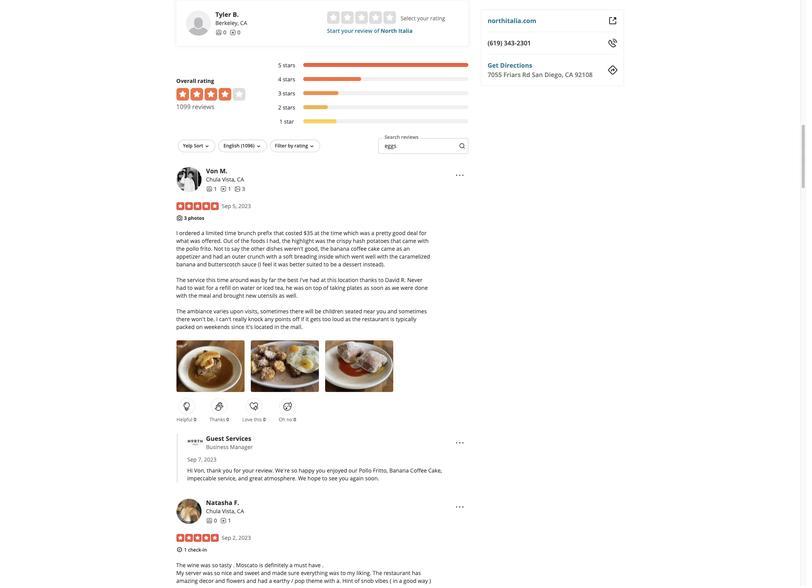 Task type: locate. For each thing, give the bounding box(es) containing it.
crunch
[[247, 253, 265, 260]]

water
[[240, 284, 255, 292]]

1 vertical spatial it
[[306, 316, 309, 323]]

1 vertical spatial that
[[391, 237, 401, 245]]

0 horizontal spatial banana
[[176, 261, 196, 268]]

there
[[290, 308, 304, 315], [176, 316, 190, 323]]

(0 reactions) element for oh no 0
[[293, 416, 296, 423]]

a up potatoes
[[371, 229, 374, 237]]

meal
[[198, 292, 211, 299]]

stars right "2" at the left of page
[[283, 104, 295, 111]]

None radio
[[383, 11, 396, 24]]

0 horizontal spatial reviews
[[192, 102, 214, 111]]

1 16 friends v2 image from the top
[[206, 186, 212, 192]]

0 vertical spatial 2023
[[238, 202, 251, 210]]

stars for 5 stars
[[283, 61, 295, 69]]

2 vertical spatial 3
[[184, 215, 187, 221]]

as inside the ambiance varies upon visits, sometimes there will be children seated near you and sometimes there won't be. i can't really knock any points off if it gets too loud as the restaurant is typically packed on weekends since it's located in the mall.
[[345, 316, 351, 323]]

to left "my"
[[341, 569, 346, 577]]

(619)
[[488, 39, 502, 47]]

(0 reactions) element right thanks
[[226, 416, 229, 423]]

vista, for f.
[[222, 508, 236, 515]]

earthy
[[273, 577, 290, 585]]

loud
[[332, 316, 344, 323]]

1 horizontal spatial sometimes
[[399, 308, 427, 315]]

the
[[176, 276, 186, 284], [176, 308, 186, 315], [176, 561, 186, 569], [373, 569, 382, 577]]

3 right 16 camera v2 image
[[184, 215, 187, 221]]

oh no 0
[[279, 416, 296, 423]]

5 star rating image for natasha
[[176, 534, 219, 542]]

2023 right 2,
[[238, 534, 251, 542]]

utensils
[[258, 292, 278, 299]]

of left north
[[374, 27, 379, 34]]

the left crispy
[[327, 237, 335, 245]]

the inside the service this time around was by far the best i've had at this location thanks to david r. never had to wait for a refill on water or iced tea, he was on top of taking plates as soon as we were done with the meal and brought new utensils as well.
[[176, 276, 186, 284]]

filter reviews by 5 stars rating element
[[270, 61, 469, 69]]

1 horizontal spatial in
[[274, 323, 279, 331]]

ca down f. at the bottom
[[237, 508, 244, 515]]

a left earthy at the left bottom of the page
[[269, 577, 272, 585]]

3 right 16 photos v2
[[242, 185, 245, 192]]

1 (0 reactions) element from the left
[[194, 416, 196, 423]]

way
[[418, 577, 428, 585]]

0 vertical spatial be
[[330, 261, 337, 268]]

16 chevron down v2 image inside yelp sort popup button
[[204, 143, 210, 149]]

chula inside von m. chula vista, ca
[[206, 176, 221, 183]]

appetizer
[[176, 253, 200, 260]]

1 vertical spatial chula
[[206, 508, 221, 515]]

the left service at the top
[[176, 276, 186, 284]]

0 horizontal spatial at
[[315, 229, 319, 237]]

as down seated
[[345, 316, 351, 323]]

guest
[[206, 435, 224, 443]]

foods
[[251, 237, 265, 245]]

2 horizontal spatial in
[[393, 577, 398, 585]]

0 horizontal spatial is
[[259, 561, 263, 569]]

1 vista, from the top
[[222, 176, 236, 183]]

16 review v2 image
[[220, 186, 226, 192], [220, 518, 226, 524]]

rating inside dropdown button
[[295, 142, 308, 149]]

(0 reactions) element for helpful 0
[[194, 416, 196, 423]]

16 review v2 image for natasha
[[220, 518, 226, 524]]

and up typically on the bottom of the page
[[388, 308, 397, 315]]

0 horizontal spatial be
[[315, 308, 321, 315]]

1 vertical spatial rating
[[198, 77, 214, 84]]

in inside the wine was so tasty . moscato is definitely a must have . my server was so nice and sweet and made sure everything was to my liking. the restaurant has amazing decor and flowers and had a earthy / pop theme with a. hint of snob vibes ( in a good way )
[[393, 577, 398, 585]]

2 chula from the top
[[206, 508, 221, 515]]

3 stars from the top
[[283, 90, 295, 97]]

had down not
[[213, 253, 223, 260]]

2 horizontal spatial 3
[[278, 90, 281, 97]]

2 horizontal spatial for
[[419, 229, 427, 237]]

0 horizontal spatial sometimes
[[260, 308, 289, 315]]

search
[[385, 134, 400, 140]]

0 vertical spatial 16 review v2 image
[[220, 186, 226, 192]]

amazing
[[176, 577, 198, 585]]

i ordered a limited time brunch prefix that costed $35 at the time which was a pretty good deal for what was offered. out of the foods i had, the highlight was the crispy hash potatoes that came with the pollo frito. not to say the other dishes weren't good, the banana coffee cake came as an appetizer and had an outer crunch with a soft breading inside which went well with the caramelized banana and butterscotch sauce (i feel it was better suited to be a dessert instead).
[[176, 229, 430, 268]]

1 horizontal spatial your
[[341, 27, 354, 34]]

ca up photos element
[[237, 176, 244, 183]]

4 (0 reactions) element from the left
[[293, 416, 296, 423]]

0 vertical spatial 5 star rating image
[[176, 202, 219, 210]]

is left typically on the bottom of the page
[[390, 316, 394, 323]]

16 chevron down v2 image right sort
[[204, 143, 210, 149]]

by left 'far'
[[261, 276, 268, 284]]

1 vertical spatial 5 star rating image
[[176, 534, 219, 542]]

1 chula from the top
[[206, 176, 221, 183]]

1 vertical spatial your
[[341, 27, 354, 34]]

0 horizontal spatial came
[[381, 245, 395, 253]]

by right filter
[[288, 142, 293, 149]]

24 phone v2 image
[[608, 38, 617, 48]]

None radio
[[327, 11, 340, 24], [341, 11, 354, 24], [355, 11, 368, 24], [369, 11, 382, 24], [327, 11, 340, 24], [341, 11, 354, 24], [355, 11, 368, 24], [369, 11, 382, 24]]

iced
[[263, 284, 274, 292]]

0 vertical spatial in
[[274, 323, 279, 331]]

0 vertical spatial sep
[[222, 202, 231, 210]]

1 horizontal spatial it
[[306, 316, 309, 323]]

1 down von m. chula vista, ca
[[214, 185, 217, 192]]

or
[[256, 284, 262, 292]]

north
[[381, 27, 397, 34]]

1 horizontal spatial 16 chevron down v2 image
[[255, 143, 262, 149]]

so left nice
[[214, 569, 220, 577]]

0 vertical spatial so
[[291, 467, 297, 474]]

2 vertical spatial in
[[393, 577, 398, 585]]

sauce
[[242, 261, 257, 268]]

1 menu image from the top
[[455, 170, 465, 180]]

this up taking
[[327, 276, 337, 284]]

1 horizontal spatial there
[[290, 308, 304, 315]]

sweet
[[245, 569, 260, 577]]

menu image
[[455, 170, 465, 180], [455, 438, 465, 448]]

1 vertical spatial be
[[315, 308, 321, 315]]

so
[[291, 467, 297, 474], [212, 561, 218, 569], [214, 569, 220, 577]]

time inside the service this time around was by far the best i've had at this location thanks to david r. never had to wait for a refill on water or iced tea, he was on top of taking plates as soon as we were done with the meal and brought new utensils as well.
[[217, 276, 229, 284]]

sep 7, 2023 hi von, thank you for your review. we're so happy you enjoyed our pollo fritto, banana coffee cake, impeccable service, and great atmosphere. we hope to see you again soon.
[[187, 456, 442, 482]]

0 vertical spatial your
[[417, 14, 429, 22]]

0 horizontal spatial i
[[176, 229, 178, 237]]

vista, down m.
[[222, 176, 236, 183]]

so left tasty
[[212, 561, 218, 569]]

1 horizontal spatial i
[[216, 316, 218, 323]]

restaurant down 'near'
[[362, 316, 389, 323]]

3 inside photos element
[[242, 185, 245, 192]]

reviews element containing 0
[[230, 29, 240, 36]]

stars up 2 stars
[[283, 90, 295, 97]]

16 review v2 image left 16 photos v2
[[220, 186, 226, 192]]

with
[[418, 237, 429, 245], [266, 253, 277, 260], [377, 253, 388, 260], [176, 292, 187, 299], [324, 577, 335, 585]]

what
[[176, 237, 189, 245]]

chula
[[206, 176, 221, 183], [206, 508, 221, 515]]

an up caramelized
[[403, 245, 410, 253]]

hope
[[308, 475, 321, 482]]

berkeley,
[[215, 19, 239, 27]]

0 horizontal spatial your
[[242, 467, 254, 474]]

limited
[[206, 229, 223, 237]]

sep 5, 2023
[[222, 202, 251, 210]]

chula for von
[[206, 176, 221, 183]]

rd
[[522, 70, 530, 79]]

1 horizontal spatial is
[[390, 316, 394, 323]]

an
[[403, 245, 410, 253], [224, 253, 231, 260]]

made
[[272, 569, 287, 577]]

again
[[350, 475, 364, 482]]

at right $35
[[315, 229, 319, 237]]

for right deal
[[419, 229, 427, 237]]

points
[[275, 316, 291, 323]]

. right have
[[322, 561, 324, 569]]

decor
[[199, 577, 214, 585]]

16 chevron down v2 image inside english (1096) dropdown button
[[255, 143, 262, 149]]

2 16 chevron down v2 image from the left
[[255, 143, 262, 149]]

love
[[242, 416, 253, 423]]

(0 reactions) element for thanks 0
[[226, 416, 229, 423]]

with inside the wine was so tasty . moscato is definitely a must have . my server was so nice and sweet and made sure everything was to my liking. the restaurant has amazing decor and flowers and had a earthy / pop theme with a. hint of snob vibes ( in a good way )
[[324, 577, 335, 585]]

time up crispy
[[331, 229, 342, 237]]

0 vertical spatial reviews
[[192, 102, 214, 111]]

friends element containing 1
[[206, 185, 217, 193]]

rating right select
[[430, 14, 445, 22]]

wait
[[194, 284, 205, 292]]

which up dessert
[[335, 253, 350, 260]]

be down inside
[[330, 261, 337, 268]]

came down potatoes
[[381, 245, 395, 253]]

1 horizontal spatial .
[[322, 561, 324, 569]]

better
[[289, 261, 305, 268]]

natasha f. chula vista, ca
[[206, 499, 244, 515]]

a left "refill"
[[215, 284, 218, 292]]

16 friends v2 image down natasha
[[206, 518, 212, 524]]

1 down natasha f. chula vista, ca
[[228, 517, 231, 525]]

of right hint at the bottom left
[[355, 577, 360, 585]]

(0 reactions) element for love this 0
[[263, 416, 266, 423]]

refill
[[220, 284, 231, 292]]

by inside the service this time around was by far the best i've had at this location thanks to david r. never had to wait for a refill on water or iced tea, he was on top of taking plates as soon as we were done with the meal and brought new utensils as well.
[[261, 276, 268, 284]]

filter reviews by 3 stars rating element
[[270, 90, 469, 97]]

natasha f. link
[[206, 499, 239, 507]]

1 horizontal spatial by
[[288, 142, 293, 149]]

dessert
[[343, 261, 362, 268]]

2 5 star rating image from the top
[[176, 534, 219, 542]]

4 stars from the top
[[283, 104, 295, 111]]

as down tea,
[[279, 292, 285, 299]]

on down won't
[[196, 323, 203, 331]]

0 horizontal spatial on
[[196, 323, 203, 331]]

coffee
[[351, 245, 367, 253]]

near
[[364, 308, 375, 315]]

for up service,
[[234, 467, 241, 474]]

had inside i ordered a limited time brunch prefix that costed $35 at the time which was a pretty good deal for what was offered. out of the foods i had, the highlight was the crispy hash potatoes that came with the pollo frito. not to say the other dishes weren't good, the banana coffee cake came as an appetizer and had an outer crunch with a soft breading inside which went well with the caramelized banana and butterscotch sauce (i feel it was better suited to be a dessert instead).
[[213, 253, 223, 260]]

2 vertical spatial sep
[[222, 534, 231, 542]]

we're
[[275, 467, 290, 474]]

reviews element for b.
[[230, 29, 240, 36]]

2 vertical spatial for
[[234, 467, 241, 474]]

2 (0 reactions) element from the left
[[226, 416, 229, 423]]

filter by rating button
[[270, 140, 320, 152]]

92108
[[575, 70, 593, 79]]

stars right 4 on the left top of the page
[[283, 75, 295, 83]]

chula for natasha
[[206, 508, 221, 515]]

photos element
[[234, 185, 245, 193]]

to
[[225, 245, 230, 253], [324, 261, 329, 268], [378, 276, 384, 284], [187, 284, 193, 292], [322, 475, 327, 482], [341, 569, 346, 577]]

too
[[322, 316, 331, 323]]

with down deal
[[418, 237, 429, 245]]

i up the what
[[176, 229, 178, 237]]

the left caramelized
[[389, 253, 398, 260]]

16 review v2 image down natasha f. chula vista, ca
[[220, 518, 226, 524]]

well.
[[286, 292, 298, 299]]

2 vertical spatial your
[[242, 467, 254, 474]]

2 . from the left
[[322, 561, 324, 569]]

3 (0 reactions) element from the left
[[263, 416, 266, 423]]

1 vertical spatial is
[[259, 561, 263, 569]]

0 right "helpful"
[[194, 416, 196, 423]]

had down sweet
[[258, 577, 268, 585]]

reviews element for f.
[[220, 517, 231, 525]]

with down service at the top
[[176, 292, 187, 299]]

4 stars
[[278, 75, 295, 83]]

friends element down von
[[206, 185, 217, 193]]

breading
[[294, 253, 317, 260]]

16 chevron down v2 image for english (1096)
[[255, 143, 262, 149]]

we
[[298, 475, 306, 482]]

good down has
[[404, 577, 416, 585]]

get directions 7055 friars rd san diego, ca 92108
[[488, 61, 593, 79]]

1 vertical spatial sep
[[187, 456, 197, 463]]

which up crispy
[[344, 229, 359, 237]]

1 horizontal spatial be
[[330, 261, 337, 268]]

to left 'wait'
[[187, 284, 193, 292]]

0 vertical spatial reviews element
[[230, 29, 240, 36]]

2 vista, from the top
[[222, 508, 236, 515]]

i right be.
[[216, 316, 218, 323]]

0 vertical spatial good
[[393, 229, 406, 237]]

you right 'near'
[[377, 308, 386, 315]]

reviews element
[[230, 29, 240, 36], [220, 185, 231, 193], [220, 517, 231, 525]]

1 vertical spatial 3
[[242, 185, 245, 192]]

0 vertical spatial is
[[390, 316, 394, 323]]

that up had,
[[274, 229, 284, 237]]

in
[[274, 323, 279, 331], [203, 547, 207, 553], [393, 577, 398, 585]]

the ambiance varies upon visits, sometimes there will be children seated near you and sometimes there won't be. i can't really knock any points off if it gets too loud as the restaurant is typically packed on weekends since it's located in the mall.
[[176, 308, 427, 331]]

chula down von
[[206, 176, 221, 183]]

suited
[[307, 261, 322, 268]]

16 chevron down v2 image right (1096)
[[255, 143, 262, 149]]

2 16 review v2 image from the top
[[220, 518, 226, 524]]

1 horizontal spatial at
[[321, 276, 326, 284]]

1 vertical spatial 16 friends v2 image
[[206, 518, 212, 524]]

1 5 star rating image from the top
[[176, 202, 219, 210]]

on inside the ambiance varies upon visits, sometimes there will be children seated near you and sometimes there won't be. i can't really knock any points off if it gets too loud as the restaurant is typically packed on weekends since it's located in the mall.
[[196, 323, 203, 331]]

sep
[[222, 202, 231, 210], [187, 456, 197, 463], [222, 534, 231, 542]]

vista, inside von m. chula vista, ca
[[222, 176, 236, 183]]

for inside the service this time around was by far the best i've had at this location thanks to david r. never had to wait for a refill on water or iced tea, he was on top of taking plates as soon as we were done with the meal and brought new utensils as well.
[[206, 284, 214, 292]]

david
[[385, 276, 400, 284]]

never
[[407, 276, 423, 284]]

0 horizontal spatial it
[[273, 261, 277, 268]]

the down the what
[[176, 245, 185, 253]]

16 chevron down v2 image for filter by rating
[[309, 143, 315, 149]]

on
[[232, 284, 239, 292], [305, 284, 312, 292], [196, 323, 203, 331]]

1 horizontal spatial for
[[234, 467, 241, 474]]

1 stars from the top
[[283, 61, 295, 69]]

banana
[[330, 245, 349, 253], [176, 261, 196, 268]]

0 horizontal spatial this
[[206, 276, 216, 284]]

highlight
[[292, 237, 314, 245]]

0 vertical spatial at
[[315, 229, 319, 237]]

that
[[274, 229, 284, 237], [391, 237, 401, 245]]

sep for natasha f.
[[222, 534, 231, 542]]

a left limited on the left
[[201, 229, 204, 237]]

with down dishes
[[266, 253, 277, 260]]

1 vertical spatial i
[[267, 237, 268, 245]]

1 vertical spatial there
[[176, 316, 190, 323]]

24 external link v2 image
[[608, 16, 617, 25]]

at inside the service this time around was by far the best i've had at this location thanks to david r. never had to wait for a refill on water or iced tea, he was on top of taking plates as soon as we were done with the meal and brought new utensils as well.
[[321, 276, 326, 284]]

5 star rating image
[[176, 202, 219, 210], [176, 534, 219, 542]]

16 chevron down v2 image
[[204, 143, 210, 149], [255, 143, 262, 149], [309, 143, 315, 149]]

friends element for von m.
[[206, 185, 217, 193]]

2 16 friends v2 image from the top
[[206, 518, 212, 524]]

which
[[344, 229, 359, 237], [335, 253, 350, 260]]

to inside sep 7, 2023 hi von, thank you for your review. we're so happy you enjoyed our pollo fritto, banana coffee cake, impeccable service, and great atmosphere. we hope to see you again soon.
[[322, 475, 327, 482]]

0 vertical spatial 16 friends v2 image
[[206, 186, 212, 192]]

16 chevron down v2 image inside filter by rating dropdown button
[[309, 143, 315, 149]]

filter reviews by 4 stars rating element
[[270, 75, 469, 83]]

costed
[[285, 229, 302, 237]]

chula inside natasha f. chula vista, ca
[[206, 508, 221, 515]]

it inside the ambiance varies upon visits, sometimes there will be children seated near you and sometimes there won't be. i can't really knock any points off if it gets too loud as the restaurant is typically packed on weekends since it's located in the mall.
[[306, 316, 309, 323]]

helpful
[[177, 416, 192, 423]]

1 vertical spatial vista,
[[222, 508, 236, 515]]

filter
[[275, 142, 287, 149]]

0 vertical spatial menu image
[[455, 170, 465, 180]]

(0 reactions) element
[[194, 416, 196, 423], [226, 416, 229, 423], [263, 416, 266, 423], [293, 416, 296, 423]]

16 friends v2 image
[[206, 186, 212, 192], [206, 518, 212, 524]]

ca right berkeley,
[[240, 19, 247, 27]]

2 vertical spatial 2023
[[238, 534, 251, 542]]

0 horizontal spatial 3
[[184, 215, 187, 221]]

reviews for search reviews
[[401, 134, 419, 140]]

photo of guest services image
[[187, 435, 203, 451]]

16 check in v2 image
[[176, 547, 183, 553]]

2 horizontal spatial this
[[327, 276, 337, 284]]

on down the 'i've'
[[305, 284, 312, 292]]

0 vertical spatial there
[[290, 308, 304, 315]]

  text field
[[378, 138, 469, 154]]

1 horizontal spatial banana
[[330, 245, 349, 253]]

sure
[[288, 569, 299, 577]]

is inside the ambiance varies upon visits, sometimes there will be children seated near you and sometimes there won't be. i can't really knock any points off if it gets too loud as the restaurant is typically packed on weekends since it's located in the mall.
[[390, 316, 394, 323]]

1 horizontal spatial this
[[254, 416, 262, 423]]

sometimes up the any
[[260, 308, 289, 315]]

friends element down berkeley,
[[215, 29, 226, 36]]

restaurant up (
[[384, 569, 411, 577]]

as up caramelized
[[396, 245, 402, 253]]

von m. link
[[206, 167, 227, 175]]

of right top
[[323, 284, 328, 292]]

stars for 4 stars
[[283, 75, 295, 83]]

was up a. in the left of the page
[[329, 569, 339, 577]]

i left had,
[[267, 237, 268, 245]]

vista, inside natasha f. chula vista, ca
[[222, 508, 236, 515]]

done
[[415, 284, 428, 292]]

rating element
[[327, 11, 396, 24]]

out
[[223, 237, 233, 245]]

time up "refill"
[[217, 276, 229, 284]]

in inside the ambiance varies upon visits, sometimes there will be children seated near you and sometimes there won't be. i can't really knock any points off if it gets too loud as the restaurant is typically packed on weekends since it's located in the mall.
[[274, 323, 279, 331]]

in right 16 check in v2 image
[[203, 547, 207, 553]]

1 16 chevron down v2 image from the left
[[204, 143, 210, 149]]

16 chevron down v2 image for yelp sort
[[204, 143, 210, 149]]

menu image
[[455, 503, 465, 512]]

sep left 7,
[[187, 456, 197, 463]]

reviews element down berkeley,
[[230, 29, 240, 36]]

had up top
[[310, 276, 319, 284]]

2 stars from the top
[[283, 75, 295, 83]]

3 16 chevron down v2 image from the left
[[309, 143, 315, 149]]

1 vertical spatial reviews element
[[220, 185, 231, 193]]

overall
[[176, 77, 196, 84]]

1 vertical spatial for
[[206, 284, 214, 292]]

1 sometimes from the left
[[260, 308, 289, 315]]

be
[[330, 261, 337, 268], [315, 308, 321, 315]]

2 horizontal spatial on
[[305, 284, 312, 292]]

i
[[176, 229, 178, 237], [267, 237, 268, 245], [216, 316, 218, 323]]

0 vertical spatial i
[[176, 229, 178, 237]]

your up "great"
[[242, 467, 254, 474]]

0 vertical spatial it
[[273, 261, 277, 268]]

1 vertical spatial restaurant
[[384, 569, 411, 577]]

0 vertical spatial vista,
[[222, 176, 236, 183]]

2 vertical spatial friends element
[[206, 517, 217, 525]]

1 left star
[[280, 118, 283, 125]]

0 vertical spatial rating
[[430, 14, 445, 22]]

the for the service this time around was by far the best i've had at this location thanks to david r. never had to wait for a refill on water or iced tea, he was on top of taking plates as soon as we were done with the meal and brought new utensils as well.
[[176, 276, 186, 284]]

stars for 3 stars
[[283, 90, 295, 97]]

2023
[[238, 202, 251, 210], [204, 456, 217, 463], [238, 534, 251, 542]]

3
[[278, 90, 281, 97], [242, 185, 245, 192], [184, 215, 187, 221]]

2 horizontal spatial your
[[417, 14, 429, 22]]

5 star rating image up 1 check-in
[[176, 534, 219, 542]]

the inside the ambiance varies upon visits, sometimes there will be children seated near you and sometimes there won't be. i can't really knock any points off if it gets too loud as the restaurant is typically packed on weekends since it's located in the mall.
[[176, 308, 186, 315]]

of
[[374, 27, 379, 34], [234, 237, 239, 245], [323, 284, 328, 292], [355, 577, 360, 585]]

2023 for von m.
[[238, 202, 251, 210]]

1 vertical spatial at
[[321, 276, 326, 284]]

0 vertical spatial for
[[419, 229, 427, 237]]

1 vertical spatial friends element
[[206, 185, 217, 193]]

you up service,
[[223, 467, 232, 474]]

1 vertical spatial by
[[261, 276, 268, 284]]

to left see at the left of the page
[[322, 475, 327, 482]]

2023 right the 5,
[[238, 202, 251, 210]]

good,
[[305, 245, 319, 253]]

friends element
[[215, 29, 226, 36], [206, 185, 217, 193], [206, 517, 217, 525]]

good inside the wine was so tasty . moscato is definitely a must have . my server was so nice and sweet and made sure everything was to my liking. the restaurant has amazing decor and flowers and had a earthy / pop theme with a. hint of snob vibes ( in a good way )
[[404, 577, 416, 585]]

chula down natasha
[[206, 508, 221, 515]]

1 vertical spatial in
[[203, 547, 207, 553]]

2 vertical spatial i
[[216, 316, 218, 323]]

by inside dropdown button
[[288, 142, 293, 149]]

1 vertical spatial menu image
[[455, 438, 465, 448]]

2 horizontal spatial 16 chevron down v2 image
[[309, 143, 315, 149]]

2 horizontal spatial i
[[267, 237, 268, 245]]

.
[[233, 561, 235, 569], [322, 561, 324, 569]]

sep inside sep 7, 2023 hi von, thank you for your review. we're so happy you enjoyed our pollo fritto, banana coffee cake, impeccable service, and great atmosphere. we hope to see you again soon.
[[187, 456, 197, 463]]

to down out
[[225, 245, 230, 253]]

2 horizontal spatial rating
[[430, 14, 445, 22]]

16 review v2 image for von
[[220, 186, 226, 192]]

1 horizontal spatial rating
[[295, 142, 308, 149]]

and inside sep 7, 2023 hi von, thank you for your review. we're so happy you enjoyed our pollo fritto, banana coffee cake, impeccable service, and great atmosphere. we hope to see you again soon.
[[238, 475, 248, 482]]

2 menu image from the top
[[455, 438, 465, 448]]

3 for 3 stars
[[278, 90, 281, 97]]

stars
[[283, 61, 295, 69], [283, 75, 295, 83], [283, 90, 295, 97], [283, 104, 295, 111]]

1 16 review v2 image from the top
[[220, 186, 226, 192]]

varies
[[214, 308, 229, 315]]



Task type: describe. For each thing, give the bounding box(es) containing it.
5,
[[233, 202, 237, 210]]

was up pollo
[[190, 237, 200, 245]]

was up good,
[[315, 237, 325, 245]]

16 friends v2 image for von
[[206, 186, 212, 192]]

guest services business manager
[[206, 435, 253, 451]]

hint
[[342, 577, 353, 585]]

2 stars
[[278, 104, 295, 111]]

moscato
[[236, 561, 258, 569]]

at inside i ordered a limited time brunch prefix that costed $35 at the time which was a pretty good deal for what was offered. out of the foods i had, the highlight was the crispy hash potatoes that came with the pollo frito. not to say the other dishes weren't good, the banana coffee cake came as an appetizer and had an outer crunch with a soft breading inside which went well with the caramelized banana and butterscotch sauce (i feel it was better suited to be a dessert instead).
[[315, 229, 319, 237]]

natasha
[[206, 499, 232, 507]]

ambiance
[[187, 308, 212, 315]]

a left soft
[[279, 253, 282, 260]]

0 right no on the left bottom of page
[[293, 416, 296, 423]]

1 star
[[280, 118, 294, 125]]

knock
[[248, 316, 263, 323]]

be.
[[207, 316, 215, 323]]

wine
[[187, 561, 199, 569]]

liking.
[[356, 569, 371, 577]]

thanks
[[360, 276, 377, 284]]

located
[[254, 323, 273, 331]]

a right (
[[399, 577, 402, 585]]

0 right 16 friends v2 icon in the left of the page
[[223, 29, 226, 36]]

and down definitely
[[261, 569, 271, 577]]

was down soft
[[278, 261, 288, 268]]

oh
[[279, 416, 285, 423]]

(no rating) image
[[327, 11, 396, 24]]

check-
[[188, 547, 203, 553]]

san
[[532, 70, 543, 79]]

ordered
[[179, 229, 200, 237]]

the down brunch
[[241, 237, 249, 245]]

was up decor
[[203, 569, 213, 577]]

menu image for sep 5, 2023
[[455, 170, 465, 180]]

1 horizontal spatial an
[[403, 245, 410, 253]]

1 vertical spatial came
[[381, 245, 395, 253]]

friars
[[504, 70, 521, 79]]

get directions link
[[488, 61, 532, 70]]

to down inside
[[324, 261, 329, 268]]

2 vertical spatial so
[[214, 569, 220, 577]]

impeccable
[[187, 475, 216, 482]]

0 right 16 review v2 image
[[237, 29, 240, 36]]

server
[[185, 569, 201, 577]]

cake,
[[428, 467, 442, 474]]

is inside the wine was so tasty . moscato is definitely a must have . my server was so nice and sweet and made sure everything was to my liking. the restaurant has amazing decor and flowers and had a earthy / pop theme with a. hint of snob vibes ( in a good way )
[[259, 561, 263, 569]]

rating for select your rating
[[430, 14, 445, 22]]

1 . from the left
[[233, 561, 235, 569]]

photos
[[188, 215, 204, 221]]

24 directions v2 image
[[608, 65, 617, 75]]

can't
[[219, 316, 231, 323]]

english (1096)
[[224, 142, 255, 149]]

friends element for natasha f.
[[206, 517, 217, 525]]

and down frito.
[[202, 253, 212, 260]]

around
[[230, 276, 249, 284]]

filter reviews by 1 star rating element
[[270, 118, 469, 126]]

well
[[366, 253, 376, 260]]

0 right thanks
[[226, 416, 229, 423]]

my
[[347, 569, 355, 577]]

0 horizontal spatial rating
[[198, 77, 214, 84]]

the up inside
[[320, 245, 329, 253]]

yelp
[[183, 142, 193, 149]]

search image
[[459, 143, 465, 149]]

r.
[[401, 276, 406, 284]]

vista, for m.
[[222, 176, 236, 183]]

my
[[176, 569, 184, 577]]

and down nice
[[215, 577, 225, 585]]

he
[[286, 284, 292, 292]]

as inside i ordered a limited time brunch prefix that costed $35 at the time which was a pretty good deal for what was offered. out of the foods i had, the highlight was the crispy hash potatoes that came with the pollo frito. not to say the other dishes weren't good, the banana coffee cake came as an appetizer and had an outer crunch with a soft breading inside which went well with the caramelized banana and butterscotch sauce (i feel it was better suited to be a dessert instead).
[[396, 245, 402, 253]]

2023 for natasha f.
[[238, 534, 251, 542]]

16 review v2 image
[[230, 29, 236, 35]]

italia
[[398, 27, 413, 34]]

new
[[246, 292, 256, 299]]

packed
[[176, 323, 195, 331]]

1 vertical spatial which
[[335, 253, 350, 260]]

b.
[[233, 10, 239, 19]]

5
[[278, 61, 281, 69]]

to inside the wine was so tasty . moscato is definitely a must have . my server was so nice and sweet and made sure everything was to my liking. the restaurant has amazing decor and flowers and had a earthy / pop theme with a. hint of snob vibes ( in a good way )
[[341, 569, 346, 577]]

1 vertical spatial an
[[224, 253, 231, 260]]

1 right 16 check in v2 image
[[184, 547, 187, 553]]

menu image for hi von, thank you for your review. we're so happy you enjoyed our pollo fritto, banana coffee cake, impeccable service, and great atmosphere. we hope to see you again soon.
[[455, 438, 465, 448]]

really
[[233, 316, 247, 323]]

and inside the service this time around was by far the best i've had at this location thanks to david r. never had to wait for a refill on water or iced tea, he was on top of taking plates as soon as we were done with the meal and brought new utensils as well.
[[212, 292, 222, 299]]

(
[[390, 577, 391, 585]]

the service this time around was by far the best i've had at this location thanks to david r. never had to wait for a refill on water or iced tea, he was on top of taking plates as soon as we were done with the meal and brought new utensils as well.
[[176, 276, 428, 299]]

1 horizontal spatial came
[[402, 237, 416, 245]]

restaurant inside the ambiance varies upon visits, sometimes there will be children seated near you and sometimes there won't be. i can't really knock any points off if it gets too loud as the restaurant is typically packed on weekends since it's located in the mall.
[[362, 316, 389, 323]]

ca inside get directions 7055 friars rd san diego, ca 92108
[[565, 70, 573, 79]]

pretty
[[376, 229, 391, 237]]

photo of tyler b. image
[[186, 11, 211, 36]]

see
[[329, 475, 338, 482]]

and up flowers
[[233, 569, 243, 577]]

typically
[[396, 316, 416, 323]]

0 horizontal spatial in
[[203, 547, 207, 553]]

0 vertical spatial banana
[[330, 245, 349, 253]]

the up vibes
[[373, 569, 382, 577]]

m.
[[220, 167, 227, 175]]

a up sure
[[290, 561, 293, 569]]

photo of natasha f. image
[[176, 499, 201, 524]]

friends element for tyler b.
[[215, 29, 226, 36]]

sep for von m.
[[222, 202, 231, 210]]

everything
[[301, 569, 328, 577]]

as down "thanks"
[[364, 284, 369, 292]]

fritto,
[[373, 467, 388, 474]]

ca inside tyler b. berkeley, ca
[[240, 19, 247, 27]]

for inside i ordered a limited time brunch prefix that costed $35 at the time which was a pretty good deal for what was offered. out of the foods i had, the highlight was the crispy hash potatoes that came with the pollo frito. not to say the other dishes weren't good, the banana coffee cake came as an appetizer and had an outer crunch with a soft breading inside which went well with the caramelized banana and butterscotch sauce (i feel it was better suited to be a dessert instead).
[[419, 229, 427, 237]]

off
[[293, 316, 300, 323]]

went
[[351, 253, 364, 260]]

5 star rating image for von
[[176, 202, 219, 210]]

16 friends v2 image for natasha
[[206, 518, 212, 524]]

atmosphere.
[[264, 475, 297, 482]]

the right say
[[241, 245, 250, 253]]

reviews for 1099 reviews
[[192, 102, 214, 111]]

0 down natasha f. chula vista, ca
[[214, 517, 217, 525]]

with up the instead).
[[377, 253, 388, 260]]

so inside sep 7, 2023 hi von, thank you for your review. we're so happy you enjoyed our pollo fritto, banana coffee cake, impeccable service, and great atmosphere. we hope to see you again soon.
[[291, 467, 297, 474]]

/
[[291, 577, 293, 585]]

and down appetizer
[[197, 261, 207, 268]]

had left 'wait'
[[176, 284, 186, 292]]

the up "weren't" at left
[[282, 237, 290, 245]]

be inside i ordered a limited time brunch prefix that costed $35 at the time which was a pretty good deal for what was offered. out of the foods i had, the highlight was the crispy hash potatoes that came with the pollo frito. not to say the other dishes weren't good, the banana coffee cake came as an appetizer and had an outer crunch with a soft breading inside which went well with the caramelized banana and butterscotch sauce (i feel it was better suited to be a dessert instead).
[[330, 261, 337, 268]]

be inside the ambiance varies upon visits, sometimes there will be children seated near you and sometimes there won't be. i can't really knock any points off if it gets too loud as the restaurant is typically packed on weekends since it's located in the mall.
[[315, 308, 321, 315]]

of inside the service this time around was by far the best i've had at this location thanks to david r. never had to wait for a refill on water or iced tea, he was on top of taking plates as soon as we were done with the meal and brought new utensils as well.
[[323, 284, 328, 292]]

stars for 2 stars
[[283, 104, 295, 111]]

0 vertical spatial which
[[344, 229, 359, 237]]

overall rating
[[176, 77, 214, 84]]

of inside i ordered a limited time brunch prefix that costed $35 at the time which was a pretty good deal for what was offered. out of the foods i had, the highlight was the crispy hash potatoes that came with the pollo frito. not to say the other dishes weren't good, the banana coffee cake came as an appetizer and had an outer crunch with a soft breading inside which went well with the caramelized banana and butterscotch sauce (i feel it was better suited to be a dessert instead).
[[234, 237, 239, 245]]

2 sometimes from the left
[[399, 308, 427, 315]]

of inside the wine was so tasty . moscato is definitely a must have . my server was so nice and sweet and made sure everything was to my liking. the restaurant has amazing decor and flowers and had a earthy / pop theme with a. hint of snob vibes ( in a good way )
[[355, 577, 360, 585]]

0 vertical spatial that
[[274, 229, 284, 237]]

caramelized
[[399, 253, 430, 260]]

3 stars
[[278, 90, 295, 97]]

2023 inside sep 7, 2023 hi von, thank you for your review. we're so happy you enjoyed our pollo fritto, banana coffee cake, impeccable service, and great atmosphere. we hope to see you again soon.
[[204, 456, 217, 463]]

16 camera v2 image
[[176, 215, 183, 221]]

seated
[[345, 308, 362, 315]]

ca inside natasha f. chula vista, ca
[[237, 508, 244, 515]]

it's
[[246, 323, 253, 331]]

16 photos v2 image
[[234, 186, 240, 192]]

the down points
[[281, 323, 289, 331]]

location
[[338, 276, 358, 284]]

theme
[[306, 577, 323, 585]]

definitely
[[265, 561, 288, 569]]

1 vertical spatial so
[[212, 561, 218, 569]]

as left the we
[[385, 284, 391, 292]]

it inside i ordered a limited time brunch prefix that costed $35 at the time which was a pretty good deal for what was offered. out of the foods i had, the highlight was the crispy hash potatoes that came with the pollo frito. not to say the other dishes weren't good, the banana coffee cake came as an appetizer and had an outer crunch with a soft breading inside which went well with the caramelized banana and butterscotch sauce (i feel it was better suited to be a dessert instead).
[[273, 261, 277, 268]]

we
[[392, 284, 399, 292]]

the for the wine was so tasty . moscato is definitely a must have . my server was so nice and sweet and made sure everything was to my liking. the restaurant has amazing decor and flowers and had a earthy / pop theme with a. hint of snob vibes ( in a good way )
[[176, 561, 186, 569]]

has
[[412, 569, 421, 577]]

1 inside filter reviews by 1 star rating element
[[280, 118, 283, 125]]

pop
[[295, 577, 305, 585]]

1 horizontal spatial on
[[232, 284, 239, 292]]

reviews element for m.
[[220, 185, 231, 193]]

photo of von m. image
[[176, 167, 201, 192]]

rating for filter by rating
[[295, 142, 308, 149]]

to up soon
[[378, 276, 384, 284]]

will
[[305, 308, 314, 315]]

1 horizontal spatial that
[[391, 237, 401, 245]]

soon
[[371, 284, 383, 292]]

restaurant inside the wine was so tasty . moscato is definitely a must have . my server was so nice and sweet and made sure everything was to my liking. the restaurant has amazing decor and flowers and had a earthy / pop theme with a. hint of snob vibes ( in a good way )
[[384, 569, 411, 577]]

your for select
[[417, 14, 429, 22]]

1 vertical spatial banana
[[176, 261, 196, 268]]

vibes
[[375, 577, 388, 585]]

von m. chula vista, ca
[[206, 167, 244, 183]]

hi
[[187, 467, 193, 474]]

must
[[294, 561, 307, 569]]

0 right love
[[263, 416, 266, 423]]

0 horizontal spatial there
[[176, 316, 190, 323]]

the down seated
[[352, 316, 361, 323]]

directions
[[500, 61, 532, 70]]

the down 'wait'
[[189, 292, 197, 299]]

good inside i ordered a limited time brunch prefix that costed $35 at the time which was a pretty good deal for what was offered. out of the foods i had, the highlight was the crispy hash potatoes that came with the pollo frito. not to say the other dishes weren't good, the banana coffee cake came as an appetizer and had an outer crunch with a soft breading inside which went well with the caramelized banana and butterscotch sauce (i feel it was better suited to be a dessert instead).
[[393, 229, 406, 237]]

4 star rating image
[[176, 88, 245, 101]]

your inside sep 7, 2023 hi von, thank you for your review. we're so happy you enjoyed our pollo fritto, banana coffee cake, impeccable service, and great atmosphere. we hope to see you again soon.
[[242, 467, 254, 474]]

you down enjoyed
[[339, 475, 348, 482]]

3 for 3
[[242, 185, 245, 192]]

soft
[[283, 253, 293, 260]]

and inside the ambiance varies upon visits, sometimes there will be children seated near you and sometimes there won't be. i can't really knock any points off if it gets too loud as the restaurant is typically packed on weekends since it's located in the mall.
[[388, 308, 397, 315]]

a inside the service this time around was by far the best i've had at this location thanks to david r. never had to wait for a refill on water or iced tea, he was on top of taking plates as soon as we were done with the meal and brought new utensils as well.
[[215, 284, 218, 292]]

the for the ambiance varies upon visits, sometimes there will be children seated near you and sometimes there won't be. i can't really knock any points off if it gets too loud as the restaurant is typically packed on weekends since it's located in the mall.
[[176, 308, 186, 315]]

sep 2, 2023
[[222, 534, 251, 542]]

you inside the ambiance varies upon visits, sometimes there will be children seated near you and sometimes there won't be. i can't really knock any points off if it gets too loud as the restaurant is typically packed on weekends since it's located in the mall.
[[377, 308, 386, 315]]

services
[[226, 435, 251, 443]]

love this 0
[[242, 416, 266, 423]]

thank
[[207, 467, 221, 474]]

select your rating
[[401, 14, 445, 22]]

filter reviews by 2 stars rating element
[[270, 104, 469, 111]]

5 stars
[[278, 61, 295, 69]]

you up hope
[[316, 467, 325, 474]]

time up out
[[225, 229, 236, 237]]

the right $35
[[321, 229, 329, 237]]

have
[[308, 561, 321, 569]]

and down sweet
[[247, 577, 256, 585]]

with inside the service this time around was by far the best i've had at this location thanks to david r. never had to wait for a refill on water or iced tea, he was on top of taking plates as soon as we were done with the meal and brought new utensils as well.
[[176, 292, 187, 299]]

a left dessert
[[338, 261, 341, 268]]

ca inside von m. chula vista, ca
[[237, 176, 244, 183]]

was up or
[[250, 276, 260, 284]]

had inside the wine was so tasty . moscato is definitely a must have . my server was so nice and sweet and made sure everything was to my liking. the restaurant has amazing decor and flowers and had a earthy / pop theme with a. hint of snob vibes ( in a good way )
[[258, 577, 268, 585]]

von
[[206, 167, 218, 175]]

16 friends v2 image
[[215, 29, 222, 35]]

i inside the ambiance varies upon visits, sometimes there will be children seated near you and sometimes there won't be. i can't really knock any points off if it gets too loud as the restaurant is typically packed on weekends since it's located in the mall.
[[216, 316, 218, 323]]

your for start
[[341, 27, 354, 34]]

1 left 16 photos v2
[[228, 185, 231, 192]]

tasty
[[219, 561, 232, 569]]

for inside sep 7, 2023 hi von, thank you for your review. we're so happy you enjoyed our pollo fritto, banana coffee cake, impeccable service, and great atmosphere. we hope to see you again soon.
[[234, 467, 241, 474]]

was right wine
[[201, 561, 211, 569]]

top
[[313, 284, 322, 292]]

7,
[[198, 456, 203, 463]]

service,
[[218, 475, 237, 482]]

northitalia.com link
[[488, 16, 536, 25]]

3 for 3 photos
[[184, 215, 187, 221]]

was down the 'i've'
[[294, 284, 304, 292]]

was up hash
[[360, 229, 370, 237]]

start
[[327, 27, 340, 34]]

the up tea,
[[278, 276, 286, 284]]

tea,
[[275, 284, 285, 292]]



Task type: vqa. For each thing, say whether or not it's contained in the screenshot.
the "Sort:"
no



